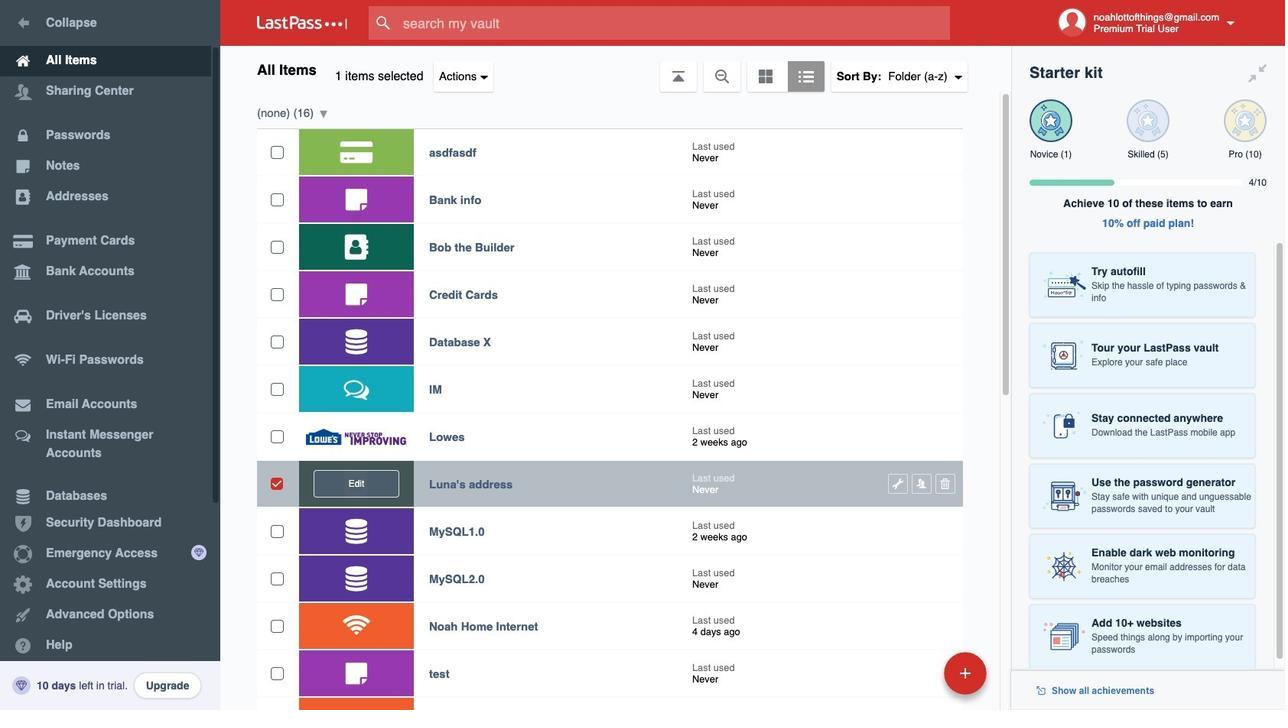 Task type: vqa. For each thing, say whether or not it's contained in the screenshot.
New item ELEMENT
yes



Task type: locate. For each thing, give the bounding box(es) containing it.
Search search field
[[369, 6, 980, 40]]



Task type: describe. For each thing, give the bounding box(es) containing it.
vault options navigation
[[220, 46, 1011, 92]]

lastpass image
[[257, 16, 347, 30]]

new item navigation
[[839, 648, 996, 711]]

search my vault text field
[[369, 6, 980, 40]]

new item element
[[839, 652, 992, 695]]

main navigation navigation
[[0, 0, 220, 711]]



